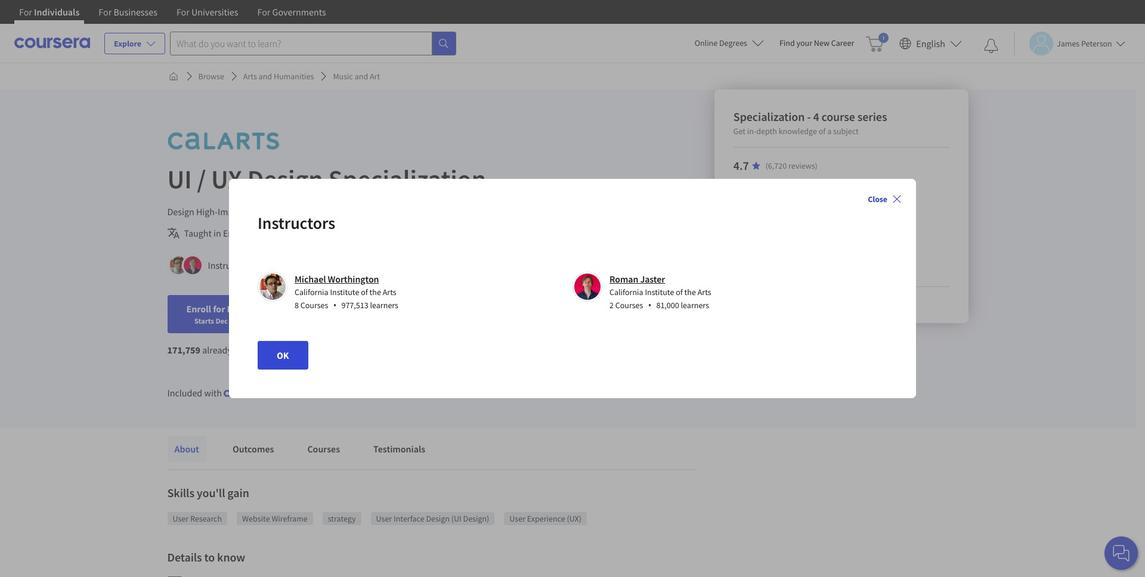 Task type: describe. For each thing, give the bounding box(es) containing it.
about link
[[167, 436, 206, 462]]

for for governments
[[257, 6, 270, 18]]

coursera plus image
[[224, 390, 297, 397]]

8
[[295, 300, 299, 311]]

included with
[[167, 387, 224, 399]]

close button
[[863, 188, 906, 210]]

you'll
[[197, 485, 225, 500]]

arts for michael worthington
[[383, 287, 396, 298]]

music
[[333, 71, 353, 82]]

(6,720 reviews)
[[765, 160, 818, 171]]

try for free: enroll to start your 7-day full access free trial
[[274, 301, 471, 312]]

and left art
[[355, 71, 368, 82]]

available
[[315, 227, 351, 239]]

wireframe
[[272, 513, 308, 524]]

humanities
[[274, 71, 314, 82]]

roman jaster california institute of the arts 2 courses • 81,000 learners
[[609, 273, 711, 312]]

access
[[417, 301, 440, 312]]

for for individuals
[[19, 6, 32, 18]]

courses for michael
[[300, 300, 328, 311]]

effective,
[[449, 206, 485, 218]]

the for worthington
[[370, 287, 381, 298]]

find your new career
[[779, 38, 854, 48]]

included
[[167, 387, 202, 399]]

high-
[[196, 206, 218, 218]]

for universities
[[176, 6, 238, 18]]

series
[[857, 109, 887, 124]]

0 vertical spatial to
[[339, 301, 346, 312]]

california for roman
[[609, 287, 643, 298]]

and left humanities
[[259, 71, 272, 82]]

in
[[214, 227, 221, 239]]

roman
[[609, 273, 638, 285]]

ux
[[211, 163, 242, 196]]

california institute of the arts image
[[167, 128, 279, 154]]

website
[[242, 513, 270, 524]]

1 horizontal spatial enroll
[[317, 301, 337, 312]]

0 horizontal spatial roman jaster image
[[183, 256, 201, 274]]

courses down "learn" on the bottom
[[307, 443, 340, 455]]

individuals
[[34, 6, 80, 18]]

learners for jaster
[[681, 300, 709, 311]]

free
[[441, 301, 455, 312]]

music and art
[[333, 71, 380, 82]]

7-
[[383, 301, 390, 312]]

full
[[404, 301, 415, 312]]

roman jaster image inside instructors dialog
[[574, 274, 601, 300]]

research
[[190, 513, 222, 524]]

user for user experience (ux)
[[510, 513, 525, 524]]

(ux)
[[567, 513, 581, 524]]

0 vertical spatial michael
[[257, 259, 288, 271]]

about
[[174, 443, 199, 455]]

driven
[[520, 206, 546, 218]]

1 vertical spatial michael worthington link
[[295, 273, 379, 285]]

impact
[[218, 206, 246, 218]]

institute for jaster
[[645, 287, 674, 298]]

details
[[167, 550, 202, 565]]

governments
[[272, 6, 326, 18]]

courses for roman
[[615, 300, 643, 311]]

ui
[[167, 163, 192, 196]]

dec
[[216, 316, 228, 326]]

1 vertical spatial english
[[223, 227, 252, 239]]

user interface design (ui design)
[[376, 513, 489, 524]]

find
[[779, 38, 795, 48]]

roman jaster link
[[609, 273, 665, 285]]

for for try
[[286, 301, 296, 312]]

prototype
[[408, 206, 447, 218]]

arts and humanities link
[[238, 66, 319, 87]]

institute for worthington
[[330, 287, 359, 298]]

for governments
[[257, 6, 326, 18]]

(ui
[[451, 513, 461, 524]]

more
[[334, 387, 355, 399]]

course
[[822, 109, 855, 124]]

businesses
[[114, 6, 157, 18]]

day
[[390, 301, 402, 312]]

19
[[262, 227, 272, 239]]

home image
[[168, 72, 178, 81]]

interface
[[394, 513, 424, 524]]

design)
[[463, 513, 489, 524]]

details to know
[[167, 550, 245, 565]]

testimonials
[[373, 443, 425, 455]]

instructors
[[258, 212, 335, 234]]

research,
[[319, 206, 358, 218]]

experience
[[527, 513, 565, 524]]

19 languages available button
[[262, 226, 351, 240]]

art
[[370, 71, 380, 82]]

arts and humanities
[[243, 71, 314, 82]]

for for enroll
[[213, 303, 225, 315]]

in-
[[747, 126, 756, 137]]

worthington inside michael worthington california institute of the arts 8 courses • 977,513 learners
[[328, 273, 379, 285]]

user for user research
[[173, 513, 189, 524]]

start
[[348, 301, 364, 312]]

for for universities
[[176, 6, 190, 18]]

california for michael
[[295, 287, 328, 298]]

learn
[[310, 387, 332, 399]]

coursera image
[[14, 34, 90, 53]]

1 vertical spatial design
[[167, 206, 194, 218]]

courses link
[[300, 436, 347, 462]]

for for businesses
[[99, 6, 112, 18]]

experiences.
[[268, 206, 317, 218]]

4
[[813, 109, 819, 124]]

outcomes
[[233, 443, 274, 455]]

websites
[[547, 206, 582, 218]]

starts
[[194, 316, 214, 326]]

81,000
[[656, 300, 679, 311]]

arts for roman jaster
[[698, 287, 711, 298]]

shopping cart: 1 item image
[[866, 33, 889, 52]]

english button
[[895, 24, 967, 63]]

171,759
[[167, 344, 200, 356]]

for individuals
[[19, 6, 80, 18]]

• learn more
[[301, 386, 355, 400]]



Task type: vqa. For each thing, say whether or not it's contained in the screenshot.
for in Enroll for Free Starts Dec 14
yes



Task type: locate. For each thing, give the bounding box(es) containing it.
already
[[202, 344, 232, 356]]

19 languages available
[[262, 227, 351, 239]]

courses inside michael worthington california institute of the arts 8 courses • 977,513 learners
[[300, 300, 328, 311]]

roman jaster image
[[183, 256, 201, 274], [574, 274, 601, 300]]

• left 977,513
[[333, 299, 337, 312]]

roman jaster image down "taught"
[[183, 256, 201, 274]]

None search field
[[170, 31, 456, 55]]

michael worthington california institute of the arts 8 courses • 977,513 learners
[[295, 273, 398, 312]]

subject
[[833, 126, 859, 137]]

institute inside roman jaster california institute of the arts 2 courses • 81,000 learners
[[645, 287, 674, 298]]

free:
[[298, 301, 315, 312]]

for left the individuals
[[19, 6, 32, 18]]

• for worthington
[[333, 299, 337, 312]]

0 vertical spatial specialization
[[733, 109, 805, 124]]

1 vertical spatial worthington
[[328, 273, 379, 285]]

the for jaster
[[684, 287, 696, 298]]

user for user interface design (ui design)
[[376, 513, 392, 524]]

1 institute from the left
[[330, 287, 359, 298]]

1 horizontal spatial roman jaster image
[[574, 274, 601, 300]]

0 horizontal spatial california
[[295, 287, 328, 298]]

testimonials link
[[366, 436, 433, 462]]

enroll right free:
[[317, 301, 337, 312]]

with
[[204, 387, 222, 399]]

1 for from the left
[[19, 6, 32, 18]]

for right try
[[286, 301, 296, 312]]

for left governments
[[257, 6, 270, 18]]

1 horizontal spatial design
[[247, 163, 323, 196]]

user
[[247, 206, 266, 218], [173, 513, 189, 524], [376, 513, 392, 524], [510, 513, 525, 524]]

chat with us image
[[1112, 544, 1131, 563]]

roman jaster image left 2
[[574, 274, 601, 300]]

of inside specialization - 4 course series get in-depth knowledge of a subject
[[819, 126, 826, 137]]

1 horizontal spatial michael
[[295, 273, 326, 285]]

and
[[259, 71, 272, 82], [355, 71, 368, 82], [391, 206, 406, 218], [584, 206, 600, 218]]

michael worthington image
[[169, 256, 187, 274], [259, 274, 286, 300]]

the
[[370, 287, 381, 298], [684, 287, 696, 298]]

know
[[217, 550, 245, 565]]

of left a
[[819, 126, 826, 137]]

1 horizontal spatial to
[[339, 301, 346, 312]]

user left experience
[[510, 513, 525, 524]]

1 vertical spatial your
[[365, 301, 381, 312]]

user up "19" in the left top of the page
[[247, 206, 266, 218]]

instructors:
[[208, 259, 253, 271]]

2 horizontal spatial arts
[[698, 287, 711, 298]]

4 for from the left
[[257, 6, 270, 18]]

worthington
[[290, 259, 340, 271], [328, 273, 379, 285]]

2 horizontal spatial design
[[426, 513, 450, 524]]

user left interface
[[376, 513, 392, 524]]

1 horizontal spatial specialization
[[733, 109, 805, 124]]

• inside roman jaster california institute of the arts 2 courses • 81,000 learners
[[648, 299, 652, 312]]

free
[[227, 303, 245, 315]]

ui / ux design specialization
[[167, 163, 486, 196]]

specialization - 4 course series get in-depth knowledge of a subject
[[733, 109, 887, 137]]

-
[[807, 109, 811, 124]]

0 horizontal spatial institute
[[330, 287, 359, 298]]

4.7
[[733, 158, 749, 173]]

english right in
[[223, 227, 252, 239]]

your right find on the top right
[[796, 38, 812, 48]]

of for michael worthington
[[361, 287, 368, 298]]

1 horizontal spatial of
[[676, 287, 683, 298]]

0 horizontal spatial your
[[365, 301, 381, 312]]

reviews)
[[788, 160, 818, 171]]

0 horizontal spatial to
[[204, 550, 215, 565]]

2 institute from the left
[[645, 287, 674, 298]]

• left 81,000 at right
[[648, 299, 652, 312]]

1 vertical spatial michael
[[295, 273, 326, 285]]

1 horizontal spatial your
[[796, 38, 812, 48]]

institute inside michael worthington california institute of the arts 8 courses • 977,513 learners
[[330, 287, 359, 298]]

your
[[796, 38, 812, 48], [365, 301, 381, 312]]

depth
[[756, 126, 777, 137]]

design left high-
[[167, 206, 194, 218]]

1 horizontal spatial arts
[[383, 287, 396, 298]]

of inside michael worthington california institute of the arts 8 courses • 977,513 learners
[[361, 287, 368, 298]]

14
[[229, 316, 237, 326]]

english
[[916, 37, 945, 49], [223, 227, 252, 239]]

enroll
[[317, 301, 337, 312], [186, 303, 211, 315]]

learners left full
[[370, 300, 398, 311]]

1 horizontal spatial the
[[684, 287, 696, 298]]

arts
[[243, 71, 257, 82], [383, 287, 396, 298], [698, 287, 711, 298]]

strategy
[[328, 513, 356, 524]]

of inside roman jaster california institute of the arts 2 courses • 81,000 learners
[[676, 287, 683, 298]]

english right shopping cart: 1 item image
[[916, 37, 945, 49]]

0 horizontal spatial the
[[370, 287, 381, 298]]

california inside roman jaster california institute of the arts 2 courses • 81,000 learners
[[609, 287, 643, 298]]

music and art link
[[328, 66, 385, 87]]

the inside michael worthington california institute of the arts 8 courses • 977,513 learners
[[370, 287, 381, 298]]

a
[[827, 126, 831, 137]]

design up experiences.
[[247, 163, 323, 196]]

website wireframe
[[242, 513, 308, 524]]

institute down jaster
[[645, 287, 674, 298]]

design
[[247, 163, 323, 196], [167, 206, 194, 218], [426, 513, 450, 524]]

design left (ui
[[426, 513, 450, 524]]

user research
[[173, 513, 222, 524]]

2
[[609, 300, 614, 311]]

2 california from the left
[[609, 287, 643, 298]]

worthington down '19 languages available'
[[290, 259, 340, 271]]

0 vertical spatial design
[[247, 163, 323, 196]]

courses right '8'
[[300, 300, 328, 311]]

arts inside roman jaster california institute of the arts 2 courses • 81,000 learners
[[698, 287, 711, 298]]

and left the apps.
[[584, 206, 600, 218]]

trial
[[456, 301, 471, 312]]

of up 977,513
[[361, 287, 368, 298]]

browse link
[[194, 66, 229, 87]]

courses right 2
[[615, 300, 643, 311]]

michael inside michael worthington california institute of the arts 8 courses • 977,513 learners
[[295, 273, 326, 285]]

of
[[819, 126, 826, 137], [361, 287, 368, 298], [676, 287, 683, 298]]

of for roman jaster
[[676, 287, 683, 298]]

to left know
[[204, 550, 215, 565]]

2 horizontal spatial of
[[819, 126, 826, 137]]

specialization up depth
[[733, 109, 805, 124]]

(6,720
[[765, 160, 787, 171]]

specialization up design high-impact user experiences. research, design, and prototype effective, visually-driven websites and apps.
[[328, 163, 486, 196]]

• inside michael worthington california institute of the arts 8 courses • 977,513 learners
[[333, 299, 337, 312]]

for left universities
[[176, 6, 190, 18]]

learn more link
[[310, 386, 355, 400]]

0 vertical spatial english
[[916, 37, 945, 49]]

browse
[[198, 71, 224, 82]]

courses inside roman jaster california institute of the arts 2 courses • 81,000 learners
[[615, 300, 643, 311]]

courses
[[300, 300, 328, 311], [615, 300, 643, 311], [307, 443, 340, 455]]

design high-impact user experiences. research, design, and prototype effective, visually-driven websites and apps.
[[167, 206, 623, 218]]

new
[[814, 38, 830, 48]]

2 for from the left
[[99, 6, 112, 18]]

outcomes link
[[225, 436, 281, 462]]

your left 7- on the left
[[365, 301, 381, 312]]

0 horizontal spatial arts
[[243, 71, 257, 82]]

1 horizontal spatial english
[[916, 37, 945, 49]]

0 horizontal spatial •
[[301, 386, 305, 400]]

1 the from the left
[[370, 287, 381, 298]]

taught
[[184, 227, 212, 239]]

get
[[733, 126, 745, 137]]

0 vertical spatial michael worthington link
[[257, 259, 340, 271]]

specialization inside specialization - 4 course series get in-depth knowledge of a subject
[[733, 109, 805, 124]]

171,759 already enrolled
[[167, 344, 267, 356]]

of up 81,000 at right
[[676, 287, 683, 298]]

banner navigation
[[10, 0, 336, 33]]

• for jaster
[[648, 299, 652, 312]]

michael worthington link up 977,513
[[295, 273, 379, 285]]

michael worthington image down "taught"
[[169, 256, 187, 274]]

institute up 977,513
[[330, 287, 359, 298]]

career
[[831, 38, 854, 48]]

learners for worthington
[[370, 300, 398, 311]]

0 vertical spatial your
[[796, 38, 812, 48]]

learners inside roman jaster california institute of the arts 2 courses • 81,000 learners
[[681, 300, 709, 311]]

specialization
[[733, 109, 805, 124], [328, 163, 486, 196]]

california inside michael worthington california institute of the arts 8 courses • 977,513 learners
[[295, 287, 328, 298]]

1 vertical spatial specialization
[[328, 163, 486, 196]]

california
[[295, 287, 328, 298], [609, 287, 643, 298]]

arts inside michael worthington california institute of the arts 8 courses • 977,513 learners
[[383, 287, 396, 298]]

california up free:
[[295, 287, 328, 298]]

for up dec
[[213, 303, 225, 315]]

skills you'll gain
[[167, 485, 249, 500]]

2 the from the left
[[684, 287, 696, 298]]

and right design,
[[391, 206, 406, 218]]

• left "learn" on the bottom
[[301, 386, 305, 400]]

2 learners from the left
[[681, 300, 709, 311]]

1 horizontal spatial california
[[609, 287, 643, 298]]

knowledge
[[779, 126, 817, 137]]

3 for from the left
[[176, 6, 190, 18]]

english inside english button
[[916, 37, 945, 49]]

michael worthington image up try
[[259, 274, 286, 300]]

michael worthington link down 'languages'
[[257, 259, 340, 271]]

1 horizontal spatial institute
[[645, 287, 674, 298]]

977,513
[[341, 300, 368, 311]]

1 california from the left
[[295, 287, 328, 298]]

0 horizontal spatial michael worthington image
[[169, 256, 187, 274]]

michael worthington image inside instructors dialog
[[259, 274, 286, 300]]

1 learners from the left
[[370, 300, 398, 311]]

to
[[339, 301, 346, 312], [204, 550, 215, 565]]

instructors dialog
[[229, 179, 916, 398]]

0 horizontal spatial enroll
[[186, 303, 211, 315]]

0 horizontal spatial specialization
[[328, 163, 486, 196]]

show notifications image
[[984, 39, 998, 53]]

try
[[274, 301, 285, 312]]

find your new career link
[[773, 36, 860, 51]]

0 horizontal spatial learners
[[370, 300, 398, 311]]

institute
[[330, 287, 359, 298], [645, 287, 674, 298]]

2 vertical spatial design
[[426, 513, 450, 524]]

0 horizontal spatial of
[[361, 287, 368, 298]]

michael up free:
[[295, 273, 326, 285]]

0 horizontal spatial english
[[223, 227, 252, 239]]

jaster
[[640, 273, 665, 285]]

michael down "19" in the left top of the page
[[257, 259, 288, 271]]

user left research
[[173, 513, 189, 524]]

user experience (ux)
[[510, 513, 581, 524]]

for
[[286, 301, 296, 312], [213, 303, 225, 315]]

0 horizontal spatial for
[[213, 303, 225, 315]]

ok
[[277, 349, 289, 361]]

2 horizontal spatial •
[[648, 299, 652, 312]]

worthington up 977,513
[[328, 273, 379, 285]]

enrolled
[[234, 344, 267, 356]]

california down roman
[[609, 287, 643, 298]]

enroll up starts at the left bottom of the page
[[186, 303, 211, 315]]

languages
[[273, 227, 314, 239]]

1 horizontal spatial learners
[[681, 300, 709, 311]]

learners inside michael worthington california institute of the arts 8 courses • 977,513 learners
[[370, 300, 398, 311]]

ok button
[[258, 341, 308, 370]]

for inside enroll for free starts dec 14
[[213, 303, 225, 315]]

0 vertical spatial worthington
[[290, 259, 340, 271]]

1 horizontal spatial for
[[286, 301, 296, 312]]

gain
[[227, 485, 249, 500]]

for left businesses
[[99, 6, 112, 18]]

1 horizontal spatial michael worthington image
[[259, 274, 286, 300]]

to left start
[[339, 301, 346, 312]]

the inside roman jaster california institute of the arts 2 courses • 81,000 learners
[[684, 287, 696, 298]]

learners right 81,000 at right
[[681, 300, 709, 311]]

michael
[[257, 259, 288, 271], [295, 273, 326, 285]]

0 horizontal spatial michael
[[257, 259, 288, 271]]

1 horizontal spatial •
[[333, 299, 337, 312]]

enroll inside enroll for free starts dec 14
[[186, 303, 211, 315]]

taught in english
[[184, 227, 252, 239]]

1 vertical spatial to
[[204, 550, 215, 565]]

0 horizontal spatial design
[[167, 206, 194, 218]]

•
[[333, 299, 337, 312], [648, 299, 652, 312], [301, 386, 305, 400]]



